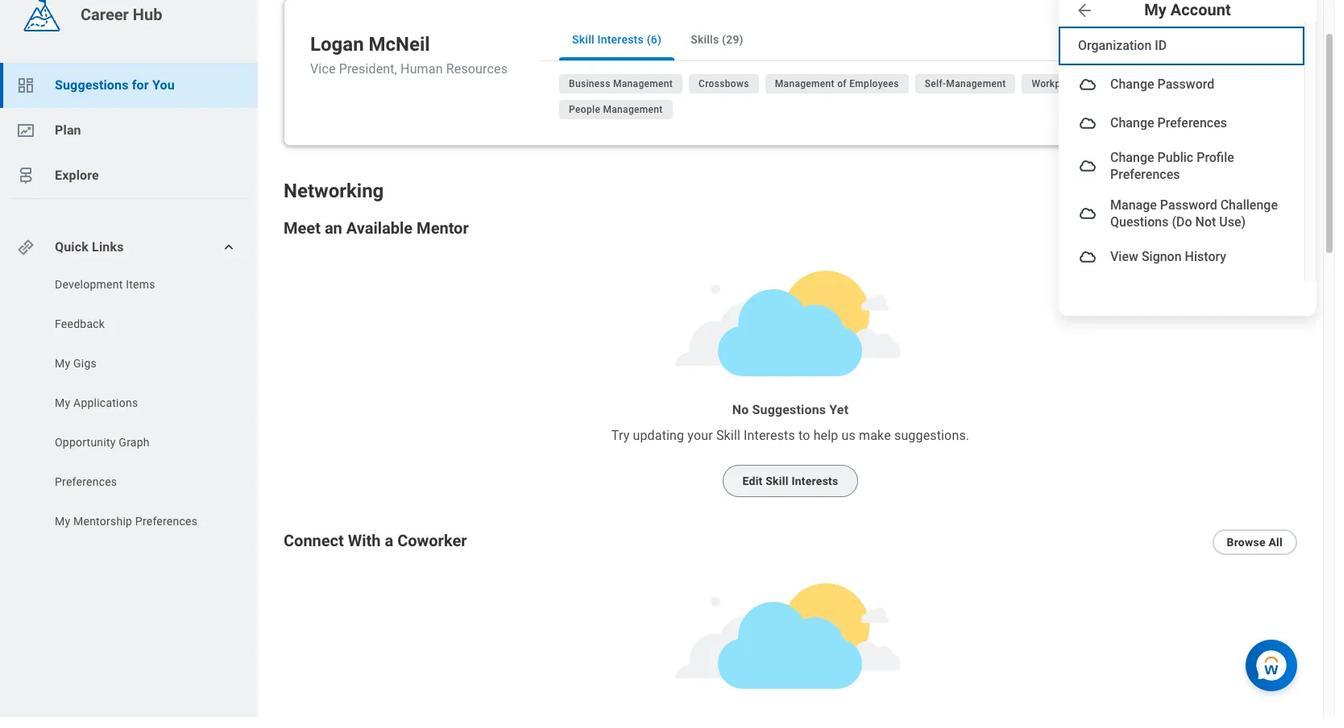 Task type: locate. For each thing, give the bounding box(es) containing it.
0 vertical spatial browse all
[[1227, 223, 1283, 236]]

avatar image inside view signon history "menu item"
[[1079, 247, 1098, 267]]

skill inside button
[[766, 475, 789, 488]]

2 vertical spatial interests
[[792, 475, 839, 488]]

2 change from the top
[[1111, 116, 1155, 131]]

back image
[[1075, 0, 1095, 20]]

all for meet an available mentor
[[1269, 223, 1283, 236]]

avatar image inside change preferences menu item
[[1079, 114, 1098, 133]]

0 vertical spatial change
[[1111, 77, 1155, 92]]

1 change from the top
[[1111, 77, 1155, 92]]

change inside change password menu item
[[1111, 77, 1155, 92]]

onboarding home image
[[16, 121, 35, 140]]

2 avatar image from the top
[[1079, 114, 1098, 133]]

management for business management
[[613, 78, 673, 89]]

view
[[1111, 249, 1139, 264]]

avatar image inside change password menu item
[[1079, 75, 1098, 94]]

skills (29) button
[[678, 19, 757, 60]]

1 vertical spatial suggestions
[[753, 402, 826, 418]]

browse all
[[1227, 223, 1283, 236], [1227, 536, 1283, 549]]

avatar image inside manage password challenge questions (do not use) menu item
[[1079, 204, 1098, 224]]

2 browse all from the top
[[1227, 536, 1283, 549]]

organization
[[1079, 38, 1152, 53]]

vice
[[310, 61, 336, 77]]

2 browse all link from the top
[[1213, 530, 1298, 556]]

password inside manage password challenge questions (do not use)
[[1161, 197, 1218, 213]]

2 list from the top
[[0, 277, 258, 534]]

workplace
[[1032, 78, 1080, 89]]

1 avatar image from the top
[[1079, 75, 1098, 94]]

avatar image for change password
[[1079, 75, 1098, 94]]

browse all link for connect with a coworker
[[1213, 530, 1298, 556]]

change public profile preferences
[[1111, 150, 1235, 183]]

0 vertical spatial browse
[[1227, 223, 1266, 236]]

my mentorship preferences
[[55, 515, 198, 528]]

edit inside button
[[743, 475, 763, 488]]

edit down try updating your skill interests to help us make suggestions.
[[743, 475, 763, 488]]

my for my gigs
[[55, 357, 70, 370]]

1 vertical spatial browse
[[1227, 536, 1266, 549]]

change down change password
[[1111, 116, 1155, 131]]

1 vertical spatial interests
[[744, 428, 796, 443]]

0 vertical spatial password
[[1158, 77, 1215, 92]]

us
[[842, 428, 856, 443]]

1 browse from the top
[[1227, 223, 1266, 236]]

0 vertical spatial suggestions
[[55, 77, 129, 93]]

2 vertical spatial skill
[[766, 475, 789, 488]]

interests down "to"
[[792, 475, 839, 488]]

change preferences menu item
[[1059, 104, 1305, 143]]

1 vertical spatial browse all
[[1227, 536, 1283, 549]]

3 avatar image from the top
[[1079, 157, 1098, 176]]

logan
[[310, 33, 364, 56]]

interests left (6)
[[598, 33, 644, 46]]

skill
[[572, 33, 595, 46], [717, 428, 741, 443], [766, 475, 789, 488]]

resources
[[446, 61, 508, 77]]

1 vertical spatial skill
[[717, 428, 741, 443]]

1 vertical spatial password
[[1161, 197, 1218, 213]]

links
[[92, 239, 124, 255]]

management down organization
[[1083, 78, 1143, 89]]

my for my applications
[[55, 397, 70, 410]]

preferences link
[[53, 474, 219, 490]]

edit skill interests button
[[723, 465, 859, 497]]

interests down no suggestions yet at the bottom right of page
[[744, 428, 796, 443]]

plan
[[55, 123, 81, 138]]

change for change preferences
[[1111, 116, 1155, 131]]

management down business management
[[603, 104, 663, 115]]

graph
[[119, 436, 150, 449]]

tab list
[[540, 19, 1271, 61]]

1 vertical spatial list
[[0, 277, 258, 534]]

human
[[401, 61, 443, 77]]

change inside change public profile preferences
[[1111, 150, 1155, 165]]

1 horizontal spatial skill
[[717, 428, 741, 443]]

items
[[126, 278, 155, 291]]

avatar image
[[1079, 75, 1098, 94], [1079, 114, 1098, 133], [1079, 157, 1098, 176], [1079, 204, 1098, 224], [1079, 247, 1098, 267]]

2 vertical spatial change
[[1111, 150, 1155, 165]]

0 vertical spatial browse all link
[[1213, 217, 1298, 243]]

password up change preferences menu item
[[1158, 77, 1215, 92]]

management up people management
[[613, 78, 673, 89]]

skill right your
[[717, 428, 741, 443]]

1 vertical spatial change
[[1111, 116, 1155, 131]]

public
[[1158, 150, 1194, 165]]

suggestions left for
[[55, 77, 129, 93]]

my for my account
[[1145, 0, 1167, 19]]

interests inside button
[[792, 475, 839, 488]]

change inside change preferences menu item
[[1111, 116, 1155, 131]]

management
[[613, 78, 673, 89], [775, 78, 835, 89], [947, 78, 1006, 89], [1083, 78, 1143, 89], [603, 104, 663, 115]]

preferences inside change public profile preferences
[[1111, 167, 1181, 183]]

with
[[348, 531, 381, 551]]

3 change from the top
[[1111, 150, 1155, 165]]

1 list from the top
[[0, 63, 258, 198]]

browse for connect with a coworker
[[1227, 536, 1266, 549]]

menu
[[1059, 22, 1317, 281]]

feedback link
[[53, 316, 219, 332]]

password up (do
[[1161, 197, 1218, 213]]

management for self-management
[[947, 78, 1006, 89]]

browse
[[1227, 223, 1266, 236], [1227, 536, 1266, 549]]

avatar image for change public profile preferences
[[1079, 157, 1098, 176]]

help
[[814, 428, 839, 443]]

avatar image inside change public profile preferences 'menu item'
[[1079, 157, 1098, 176]]

2 all from the top
[[1269, 536, 1283, 549]]

hub
[[133, 5, 162, 24]]

opportunity
[[55, 436, 116, 449]]

quick links element
[[16, 231, 245, 264]]

suggestions for you
[[55, 77, 175, 93]]

1 browse all link from the top
[[1213, 217, 1298, 243]]

networking
[[284, 180, 384, 202]]

make
[[859, 428, 892, 443]]

link image
[[16, 238, 35, 257]]

self-
[[925, 78, 947, 89]]

1 horizontal spatial edit
[[1258, 19, 1278, 31]]

suggestions up try updating your skill interests to help us make suggestions.
[[753, 402, 826, 418]]

change for change public profile preferences
[[1111, 150, 1155, 165]]

edit right edit icon
[[1258, 19, 1278, 31]]

employees
[[850, 78, 900, 89]]

1 browse all from the top
[[1227, 223, 1283, 236]]

password
[[1158, 77, 1215, 92], [1161, 197, 1218, 213]]

1 vertical spatial browse all link
[[1213, 530, 1298, 556]]

view signon history
[[1111, 249, 1227, 264]]

quick links
[[55, 239, 124, 255]]

manage
[[1111, 197, 1158, 213]]

a
[[385, 531, 394, 551]]

my
[[1145, 0, 1167, 19], [55, 357, 70, 370], [55, 397, 70, 410], [55, 515, 70, 528]]

4 avatar image from the top
[[1079, 204, 1098, 224]]

tab list containing skill interests (6)
[[540, 19, 1271, 61]]

dashboard image
[[16, 76, 35, 95]]

my down my gigs
[[55, 397, 70, 410]]

explore link
[[0, 153, 258, 198]]

change left public on the right top of the page
[[1111, 150, 1155, 165]]

2 browse from the top
[[1227, 536, 1266, 549]]

edit inside button
[[1258, 19, 1278, 31]]

1 vertical spatial all
[[1269, 536, 1283, 549]]

5 avatar image from the top
[[1079, 247, 1098, 267]]

1 horizontal spatial suggestions
[[753, 402, 826, 418]]

my mentorship preferences link
[[53, 514, 219, 530]]

meet an available mentor
[[284, 218, 469, 238]]

suggestions
[[55, 77, 129, 93], [753, 402, 826, 418]]

0 vertical spatial edit
[[1258, 19, 1278, 31]]

0 vertical spatial all
[[1269, 223, 1283, 236]]

development
[[55, 278, 123, 291]]

0 vertical spatial interests
[[598, 33, 644, 46]]

change public profile preferences menu item
[[1059, 143, 1305, 190]]

my up id
[[1145, 0, 1167, 19]]

of
[[838, 78, 847, 89]]

0 horizontal spatial suggestions
[[55, 77, 129, 93]]

0 horizontal spatial edit
[[743, 475, 763, 488]]

(6)
[[647, 33, 662, 46]]

edit
[[1258, 19, 1278, 31], [743, 475, 763, 488]]

preferences up manage
[[1111, 167, 1181, 183]]

1 all from the top
[[1269, 223, 1283, 236]]

list
[[0, 63, 258, 198], [0, 277, 258, 534]]

connect with a coworker
[[284, 531, 467, 551]]

change for change password
[[1111, 77, 1155, 92]]

list containing suggestions for you
[[0, 63, 258, 198]]

interests
[[598, 33, 644, 46], [744, 428, 796, 443], [792, 475, 839, 488]]

quick
[[55, 239, 89, 255]]

for
[[132, 77, 149, 93]]

list containing development items
[[0, 277, 258, 534]]

2 horizontal spatial skill
[[766, 475, 789, 488]]

applications
[[73, 397, 138, 410]]

skill up business
[[572, 33, 595, 46]]

available
[[346, 218, 413, 238]]

0 vertical spatial skill
[[572, 33, 595, 46]]

preferences up public on the right top of the page
[[1158, 116, 1228, 131]]

1 vertical spatial edit
[[743, 475, 763, 488]]

skill down try updating your skill interests to help us make suggestions.
[[766, 475, 789, 488]]

browse all for connect with a coworker
[[1227, 536, 1283, 549]]

my left mentorship
[[55, 515, 70, 528]]

management left workplace at top right
[[947, 78, 1006, 89]]

all
[[1269, 223, 1283, 236], [1269, 536, 1283, 549]]

0 vertical spatial list
[[0, 63, 258, 198]]

avatar image for change preferences
[[1079, 114, 1098, 133]]

menu containing organization id
[[1059, 22, 1317, 281]]

edit for edit skill interests
[[743, 475, 763, 488]]

try updating your skill interests to help us make suggestions.
[[612, 428, 970, 443]]

my left gigs
[[55, 357, 70, 370]]

browse all link
[[1213, 217, 1298, 243], [1213, 530, 1298, 556]]

0 horizontal spatial skill
[[572, 33, 595, 46]]

change down organization id
[[1111, 77, 1155, 92]]



Task type: vqa. For each thing, say whether or not it's contained in the screenshot.
bottommost REVIEW PERIOD END DATE "popup button"
no



Task type: describe. For each thing, give the bounding box(es) containing it.
you
[[152, 77, 175, 93]]

edit skill interests
[[743, 475, 839, 488]]

edit button
[[1229, 9, 1287, 41]]

avatar image for manage password challenge questions (do not use)
[[1079, 204, 1098, 224]]

career
[[81, 5, 129, 24]]

management of employees
[[775, 78, 900, 89]]

organization id
[[1079, 38, 1168, 53]]

challenge
[[1221, 197, 1279, 213]]

avatar image for view signon history
[[1079, 247, 1098, 267]]

skill inside button
[[572, 33, 595, 46]]

suggestions for you link
[[0, 63, 258, 108]]

an
[[325, 218, 342, 238]]

manage password challenge questions (do not use) menu item
[[1059, 190, 1305, 238]]

opportunity graph link
[[53, 435, 219, 451]]

explore
[[55, 168, 99, 183]]

opportunity graph
[[55, 436, 150, 449]]

my gigs link
[[53, 356, 219, 372]]

preferences down 'preferences' link
[[135, 515, 198, 528]]

browse all for meet an available mentor
[[1227, 223, 1283, 236]]

edit for edit
[[1258, 19, 1278, 31]]

profile
[[1197, 150, 1235, 165]]

my applications link
[[53, 395, 219, 411]]

no suggestions yet
[[733, 402, 849, 418]]

timeline milestone image
[[16, 166, 35, 185]]

password for change
[[1158, 77, 1215, 92]]

business
[[569, 78, 611, 89]]

career hub
[[81, 5, 162, 24]]

signon
[[1142, 249, 1182, 264]]

skills (29)
[[691, 33, 744, 46]]

self-management
[[925, 78, 1006, 89]]

business management
[[569, 78, 673, 89]]

your
[[688, 428, 713, 443]]

crossbows
[[699, 78, 750, 89]]

my applications
[[55, 397, 138, 410]]

yet
[[830, 402, 849, 418]]

change password
[[1111, 77, 1215, 92]]

history
[[1186, 249, 1227, 264]]

view signon history menu item
[[1059, 238, 1305, 276]]

preferences down opportunity
[[55, 476, 117, 489]]

no
[[733, 402, 749, 418]]

preferences inside menu item
[[1158, 116, 1228, 131]]

manage password challenge questions (do not use)
[[1111, 197, 1279, 230]]

management left of
[[775, 78, 835, 89]]

account
[[1171, 0, 1232, 19]]

change password menu item
[[1059, 65, 1305, 104]]

workplace management
[[1032, 78, 1143, 89]]

people management
[[569, 104, 663, 115]]

skills
[[691, 33, 719, 46]]

management for workplace management
[[1083, 78, 1143, 89]]

my account
[[1145, 0, 1232, 19]]

try
[[612, 428, 630, 443]]

connect
[[284, 531, 344, 551]]

all for connect with a coworker
[[1269, 536, 1283, 549]]

browse for meet an available mentor
[[1227, 223, 1266, 236]]

id
[[1156, 38, 1168, 53]]

development items link
[[53, 277, 219, 293]]

(do
[[1173, 215, 1193, 230]]

suggestions.
[[895, 428, 970, 443]]

my for my mentorship preferences
[[55, 515, 70, 528]]

change preferences
[[1111, 116, 1228, 131]]

chevron up small image
[[221, 239, 237, 256]]

questions
[[1111, 215, 1169, 230]]

password for manage
[[1161, 197, 1218, 213]]

skill interests (6) button
[[560, 19, 675, 60]]

management for people management
[[603, 104, 663, 115]]

mentorship
[[73, 515, 132, 528]]

feedback
[[55, 318, 105, 331]]

mcneil
[[369, 33, 430, 56]]

people
[[569, 104, 601, 115]]

plan link
[[0, 108, 258, 153]]

browse all link for meet an available mentor
[[1213, 217, 1298, 243]]

meet
[[284, 218, 321, 238]]

president,
[[339, 61, 397, 77]]

updating
[[633, 428, 685, 443]]

mentor
[[417, 218, 469, 238]]

edit image
[[1235, 17, 1251, 33]]

my gigs
[[55, 357, 97, 370]]

use)
[[1220, 215, 1247, 230]]

to
[[799, 428, 811, 443]]

gigs
[[73, 357, 97, 370]]

development items
[[55, 278, 155, 291]]

logan mcneil vice president, human resources
[[310, 33, 508, 77]]

skill interests (6)
[[572, 33, 662, 46]]

coworker
[[398, 531, 467, 551]]

interests inside button
[[598, 33, 644, 46]]

not
[[1196, 215, 1217, 230]]

(29)
[[722, 33, 744, 46]]



